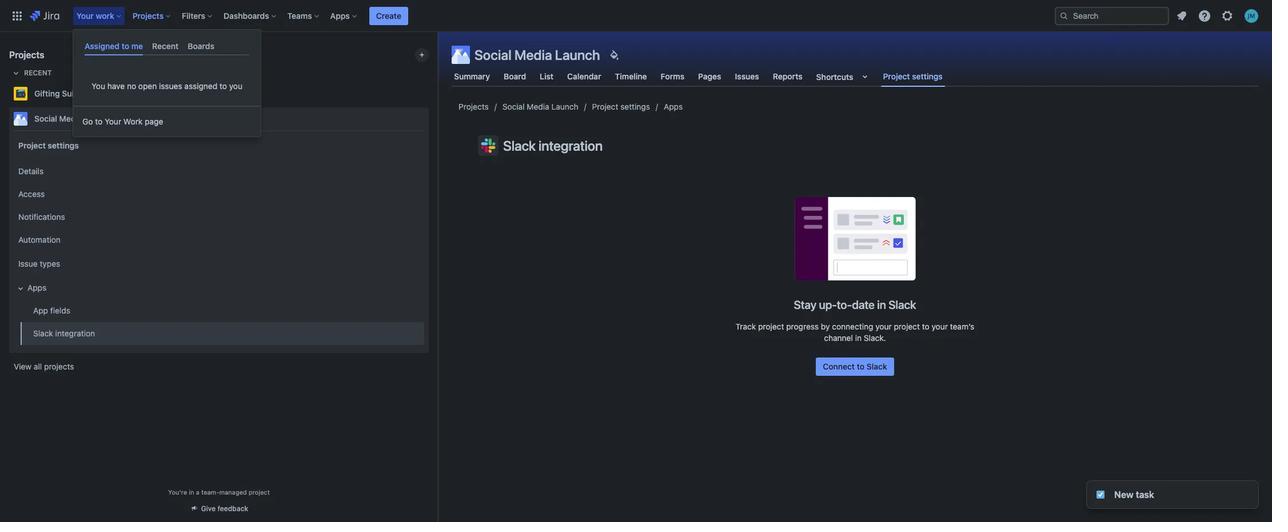 Task type: vqa. For each thing, say whether or not it's contained in the screenshot.
project settings link SETTINGS
yes



Task type: locate. For each thing, give the bounding box(es) containing it.
project inside "group"
[[18, 140, 46, 150]]

social down board link on the top left
[[502, 102, 525, 111]]

1 horizontal spatial recent
[[152, 41, 179, 51]]

reports
[[773, 71, 803, 81]]

0 vertical spatial your
[[76, 11, 94, 20]]

launch down you
[[84, 114, 112, 124]]

expand image
[[14, 282, 27, 296]]

0 horizontal spatial tab list
[[80, 37, 254, 56]]

work
[[96, 11, 114, 20]]

projects link
[[459, 100, 489, 114]]

project down the calendar link
[[592, 102, 618, 111]]

apps up app
[[27, 283, 46, 293]]

1 vertical spatial project
[[592, 102, 618, 111]]

2 horizontal spatial settings
[[912, 71, 943, 81]]

0 vertical spatial apps
[[330, 11, 350, 20]]

social media launch link
[[502, 100, 578, 114], [9, 107, 424, 130]]

0 vertical spatial recent
[[152, 41, 179, 51]]

project settings
[[883, 71, 943, 81], [592, 102, 650, 111], [18, 140, 79, 150]]

2 group from the top
[[11, 157, 424, 349]]

issue types link
[[14, 252, 424, 277]]

to for assigned to me
[[122, 41, 129, 51]]

create
[[376, 11, 401, 20]]

access link
[[14, 183, 424, 206]]

1 horizontal spatial apps
[[330, 11, 350, 20]]

social media launch link down list link on the top
[[502, 100, 578, 114]]

2 vertical spatial project settings
[[18, 140, 79, 150]]

2 horizontal spatial projects
[[459, 102, 489, 111]]

project settings inside "group"
[[18, 140, 79, 150]]

me
[[131, 41, 143, 51]]

apps for apps link
[[664, 102, 683, 111]]

2 vertical spatial launch
[[84, 114, 112, 124]]

1 vertical spatial tab list
[[445, 66, 1265, 87]]

social media launch down list link on the top
[[502, 102, 578, 111]]

1 horizontal spatial project settings
[[592, 102, 650, 111]]

new task
[[1114, 490, 1154, 500]]

social media launch
[[475, 47, 600, 63], [502, 102, 578, 111], [34, 114, 112, 124]]

projects
[[133, 11, 164, 20], [9, 50, 44, 60], [459, 102, 489, 111]]

1 horizontal spatial social media launch link
[[502, 100, 578, 114]]

0 vertical spatial tab list
[[80, 37, 254, 56]]

recent right collapse recent projects "image" on the top of page
[[24, 69, 52, 77]]

project
[[883, 71, 910, 81], [592, 102, 618, 111], [18, 140, 46, 150]]

dashboards
[[224, 11, 269, 20]]

2 horizontal spatial project
[[883, 71, 910, 81]]

projects up the me
[[133, 11, 164, 20]]

recent
[[152, 41, 179, 51], [24, 69, 52, 77]]

project inside tab list
[[883, 71, 910, 81]]

1 vertical spatial projects
[[9, 50, 44, 60]]

0 horizontal spatial project
[[18, 140, 46, 150]]

2 vertical spatial projects
[[459, 102, 489, 111]]

2 horizontal spatial project settings
[[883, 71, 943, 81]]

launch up calendar
[[555, 47, 600, 63]]

projects down summary link
[[459, 102, 489, 111]]

1 vertical spatial project settings
[[592, 102, 650, 111]]

1 vertical spatial social
[[502, 102, 525, 111]]

0 horizontal spatial to
[[95, 117, 102, 126]]

project for 'project settings' link
[[592, 102, 618, 111]]

0 horizontal spatial project settings
[[18, 140, 79, 150]]

add to starred image
[[425, 112, 439, 126]]

0 horizontal spatial social media launch link
[[9, 107, 424, 130]]

access
[[18, 189, 45, 199]]

group
[[11, 130, 424, 352], [11, 157, 424, 349]]

0 horizontal spatial projects
[[9, 50, 44, 60]]

0 vertical spatial project settings
[[883, 71, 943, 81]]

work
[[123, 117, 143, 126]]

to left the me
[[122, 41, 129, 51]]

slack integration
[[33, 329, 95, 338]]

recent right the me
[[152, 41, 179, 51]]

2 horizontal spatial apps
[[664, 102, 683, 111]]

project settings inside tab list
[[883, 71, 943, 81]]

app
[[33, 306, 48, 315]]

1 vertical spatial media
[[527, 102, 549, 111]]

0 vertical spatial to
[[122, 41, 129, 51]]

media down list link on the top
[[527, 102, 549, 111]]

apps button
[[327, 7, 361, 25]]

filters button
[[178, 7, 217, 25]]

2 horizontal spatial to
[[220, 81, 227, 91]]

recent inside tab list
[[152, 41, 179, 51]]

settings
[[912, 71, 943, 81], [620, 102, 650, 111], [48, 140, 79, 150]]

gifting suite link
[[9, 82, 424, 105]]

0 horizontal spatial apps
[[27, 283, 46, 293]]

app fields
[[33, 306, 70, 315]]

view all projects
[[14, 362, 74, 372]]

apps down forms "link"
[[664, 102, 683, 111]]

create project image
[[417, 50, 427, 59]]

social media launch link down the gifting suite link
[[9, 107, 424, 130]]

tab list containing assigned to me
[[80, 37, 254, 56]]

1 vertical spatial social media launch
[[502, 102, 578, 111]]

social media launch down suite
[[34, 114, 112, 124]]

project settings for "group" containing project settings
[[18, 140, 79, 150]]

1 horizontal spatial tab list
[[445, 66, 1265, 87]]

go to your work page
[[82, 117, 163, 126]]

social up summary
[[475, 47, 512, 63]]

group containing details
[[11, 157, 424, 349]]

list
[[540, 71, 554, 81]]

0 vertical spatial project
[[883, 71, 910, 81]]

your
[[76, 11, 94, 20], [105, 117, 121, 126]]

to left you
[[220, 81, 227, 91]]

issues link
[[733, 66, 761, 87]]

projects up collapse recent projects "image" on the top of page
[[9, 50, 44, 60]]

1 horizontal spatial project
[[592, 102, 618, 111]]

you're in a team-managed project
[[168, 489, 270, 496]]

social down gifting
[[34, 114, 57, 124]]

project up details
[[18, 140, 46, 150]]

project
[[249, 489, 270, 496]]

to right the go
[[95, 117, 102, 126]]

1 horizontal spatial projects
[[133, 11, 164, 20]]

project settings link
[[592, 100, 650, 114]]

collapse recent projects image
[[9, 66, 23, 80]]

1 vertical spatial your
[[105, 117, 121, 126]]

jira image
[[30, 9, 59, 23], [30, 9, 59, 23]]

2 vertical spatial project
[[18, 140, 46, 150]]

projects inside dropdown button
[[133, 11, 164, 20]]

0 vertical spatial social media launch
[[475, 47, 600, 63]]

suite
[[62, 89, 81, 98]]

1 horizontal spatial to
[[122, 41, 129, 51]]

tab list
[[80, 37, 254, 56], [445, 66, 1265, 87]]

apps link
[[664, 100, 683, 114]]

social media launch up list
[[475, 47, 600, 63]]

2 vertical spatial settings
[[48, 140, 79, 150]]

board link
[[501, 66, 528, 87]]

filters
[[182, 11, 205, 20]]

1 horizontal spatial your
[[105, 117, 121, 126]]

0 vertical spatial settings
[[912, 71, 943, 81]]

1 vertical spatial settings
[[620, 102, 650, 111]]

slack integration link
[[21, 322, 424, 345]]

2 vertical spatial social media launch
[[34, 114, 112, 124]]

list link
[[538, 66, 556, 87]]

reports link
[[771, 66, 805, 87]]

go
[[82, 117, 93, 126]]

2 vertical spatial media
[[59, 114, 82, 124]]

gifting
[[34, 89, 60, 98]]

issue types
[[18, 259, 60, 269]]

appswitcher icon image
[[10, 9, 24, 23]]

apps for apps dropdown button
[[330, 11, 350, 20]]

launch down list link on the top
[[551, 102, 578, 111]]

social
[[475, 47, 512, 63], [502, 102, 525, 111], [34, 114, 57, 124]]

settings image
[[1221, 9, 1234, 23]]

to
[[122, 41, 129, 51], [220, 81, 227, 91], [95, 117, 102, 126]]

calendar link
[[565, 66, 604, 87]]

0 vertical spatial social
[[475, 47, 512, 63]]

add to starred image
[[425, 87, 439, 101]]

launch
[[555, 47, 600, 63], [551, 102, 578, 111], [84, 114, 112, 124]]

apps right teams dropdown button
[[330, 11, 350, 20]]

media
[[515, 47, 552, 63], [527, 102, 549, 111], [59, 114, 82, 124]]

project right shortcuts popup button
[[883, 71, 910, 81]]

2 vertical spatial to
[[95, 117, 102, 126]]

apps inside button
[[27, 283, 46, 293]]

teams
[[287, 11, 312, 20]]

0 horizontal spatial your
[[76, 11, 94, 20]]

settings inside "group"
[[48, 140, 79, 150]]

media up list
[[515, 47, 552, 63]]

you have no open issues assigned to you
[[91, 81, 242, 91]]

2 vertical spatial apps
[[27, 283, 46, 293]]

1 vertical spatial apps
[[664, 102, 683, 111]]

feedback
[[218, 505, 248, 513]]

1 vertical spatial to
[[220, 81, 227, 91]]

0 vertical spatial projects
[[133, 11, 164, 20]]

0 horizontal spatial recent
[[24, 69, 52, 77]]

projects button
[[129, 7, 175, 25]]

0 vertical spatial media
[[515, 47, 552, 63]]

new task button
[[1087, 481, 1258, 509]]

help image
[[1198, 9, 1212, 23]]

task
[[1136, 490, 1154, 500]]

1 horizontal spatial settings
[[620, 102, 650, 111]]

0 horizontal spatial settings
[[48, 140, 79, 150]]

apps inside dropdown button
[[330, 11, 350, 20]]

automation link
[[14, 229, 424, 252]]

media left the go
[[59, 114, 82, 124]]

settings for 'project settings' link
[[620, 102, 650, 111]]

1 group from the top
[[11, 130, 424, 352]]

projects for "projects" dropdown button
[[133, 11, 164, 20]]

to for go to your work page
[[95, 117, 102, 126]]

1 vertical spatial recent
[[24, 69, 52, 77]]

to inside tab list
[[122, 41, 129, 51]]

apps
[[330, 11, 350, 20], [664, 102, 683, 111], [27, 283, 46, 293]]

banner
[[0, 0, 1272, 32]]



Task type: describe. For each thing, give the bounding box(es) containing it.
assigned to me
[[85, 41, 143, 51]]

new
[[1114, 490, 1134, 500]]

primary element
[[7, 0, 1055, 32]]

you
[[229, 81, 242, 91]]

integration
[[55, 329, 95, 338]]

forms link
[[658, 66, 687, 87]]

no
[[127, 81, 136, 91]]

sidebar navigation image
[[425, 46, 451, 69]]

assigned
[[184, 81, 217, 91]]

notifications image
[[1175, 9, 1189, 23]]

fields
[[50, 306, 70, 315]]

timeline
[[615, 71, 647, 81]]

calendar
[[567, 71, 601, 81]]

go to your work page link
[[73, 110, 261, 133]]

managed
[[219, 489, 247, 496]]

in
[[189, 489, 194, 496]]

open
[[138, 81, 157, 91]]

settings for "group" containing project settings
[[48, 140, 79, 150]]

slack
[[33, 329, 53, 338]]

projects for projects link
[[459, 102, 489, 111]]

you
[[91, 81, 105, 91]]

issues
[[735, 71, 759, 81]]

pages
[[698, 71, 721, 81]]

project settings for 'project settings' link
[[592, 102, 650, 111]]

gifting suite
[[34, 89, 81, 98]]

page
[[145, 117, 163, 126]]

view
[[14, 362, 32, 372]]

board
[[504, 71, 526, 81]]

project for "group" containing project settings
[[18, 140, 46, 150]]

give
[[201, 505, 216, 513]]

1 vertical spatial launch
[[551, 102, 578, 111]]

details link
[[14, 160, 424, 183]]

shortcuts
[[816, 72, 853, 81]]

issues
[[159, 81, 182, 91]]

apps button
[[14, 277, 424, 300]]

app fields link
[[21, 300, 424, 322]]

projects
[[44, 362, 74, 372]]

your inside go to your work page link
[[105, 117, 121, 126]]

details
[[18, 166, 44, 176]]

your inside your work dropdown button
[[76, 11, 94, 20]]

pages link
[[696, 66, 724, 87]]

teams button
[[284, 7, 323, 25]]

task icon image
[[1096, 491, 1105, 500]]

have
[[107, 81, 125, 91]]

all
[[34, 362, 42, 372]]

Search field
[[1055, 7, 1169, 25]]

types
[[40, 259, 60, 269]]

notifications
[[18, 212, 65, 222]]

your profile and settings image
[[1245, 9, 1258, 23]]

your work button
[[73, 7, 126, 25]]

your work
[[76, 11, 114, 20]]

assigned
[[85, 41, 120, 51]]

0 vertical spatial launch
[[555, 47, 600, 63]]

create button
[[369, 7, 408, 25]]

forms
[[661, 71, 685, 81]]

boards
[[188, 41, 214, 51]]

view all projects link
[[9, 357, 429, 377]]

2 vertical spatial social
[[34, 114, 57, 124]]

summary link
[[452, 66, 492, 87]]

you're
[[168, 489, 187, 496]]

notifications link
[[14, 206, 424, 229]]

dashboards button
[[220, 7, 281, 25]]

group containing project settings
[[11, 130, 424, 352]]

give feedback button
[[183, 500, 255, 519]]

issue
[[18, 259, 38, 269]]

banner containing your work
[[0, 0, 1272, 32]]

summary
[[454, 71, 490, 81]]

team-
[[201, 489, 219, 496]]

tab list containing project settings
[[445, 66, 1265, 87]]

set background color image
[[607, 48, 621, 62]]

automation
[[18, 235, 61, 244]]

timeline link
[[613, 66, 649, 87]]

a
[[196, 489, 200, 496]]

give feedback
[[201, 505, 248, 513]]

search image
[[1060, 11, 1069, 20]]

shortcuts button
[[814, 66, 874, 87]]



